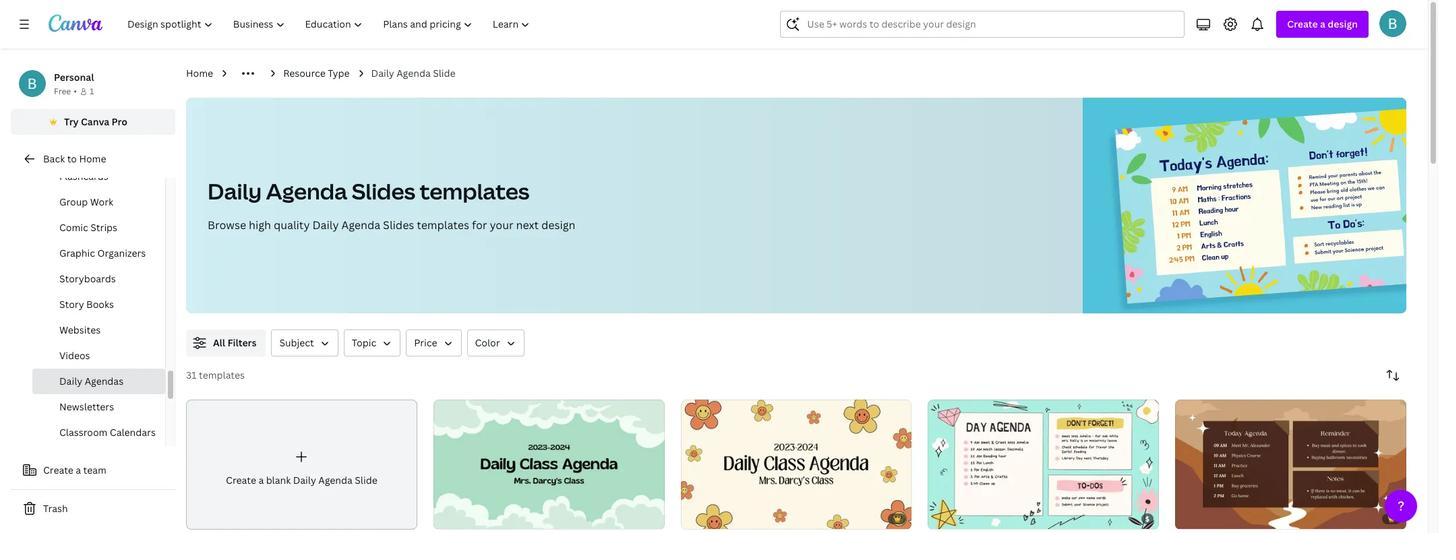 Task type: describe. For each thing, give the bounding box(es) containing it.
organizers
[[97, 247, 146, 260]]

create a design
[[1287, 18, 1358, 30]]

daily agenda slides templates
[[208, 177, 530, 206]]

2 vertical spatial templates
[[199, 369, 245, 382]]

a for team
[[76, 464, 81, 477]]

11 for orange and yellow retro flower power daily class agenda template image at the bottom of the page
[[708, 514, 716, 523]]

newsletters link
[[32, 394, 165, 420]]

videos
[[59, 349, 90, 362]]

trash
[[43, 502, 68, 515]]

comic strips
[[59, 221, 117, 234]]

1 of 11 for multicolor clouds daily class agenda template image on the left
[[443, 514, 469, 523]]

create for create a team
[[43, 464, 73, 477]]

classroom calendars
[[59, 426, 156, 439]]

websites
[[59, 324, 101, 336]]

free
[[54, 86, 71, 97]]

group work link
[[32, 189, 165, 215]]

$
[[1145, 514, 1150, 524]]

to
[[67, 152, 77, 165]]

topic
[[352, 336, 376, 349]]

brad klo image
[[1379, 10, 1406, 37]]

back
[[43, 152, 65, 165]]

books
[[86, 298, 114, 311]]

1 vertical spatial slide
[[355, 474, 377, 487]]

blank
[[266, 474, 291, 487]]

a for design
[[1320, 18, 1325, 30]]

1 of 11 for orange and yellow retro flower power daily class agenda template image at the bottom of the page
[[690, 514, 716, 523]]

1 vertical spatial home
[[79, 152, 106, 165]]

comic strips link
[[32, 215, 165, 241]]

create a team
[[43, 464, 106, 477]]

browse
[[208, 218, 246, 233]]

1 1 of 11 link from the left
[[433, 400, 665, 530]]

group work
[[59, 196, 113, 208]]

color button
[[467, 330, 524, 357]]

1 of 2
[[937, 514, 959, 523]]

pro
[[112, 115, 127, 128]]

1 for handdrawn daily agenda slide image
[[937, 514, 941, 523]]

classroom calendars link
[[32, 420, 165, 446]]

back to home link
[[11, 146, 175, 173]]

team
[[83, 464, 106, 477]]

storyboards
[[59, 272, 116, 285]]

story books link
[[32, 292, 165, 318]]

classroom
[[59, 426, 107, 439]]

create a blank daily agenda slide link
[[186, 400, 417, 530]]

2
[[955, 514, 959, 523]]

try
[[64, 115, 79, 128]]

price button
[[406, 330, 462, 357]]

free •
[[54, 86, 77, 97]]

create a blank daily agenda slide
[[226, 474, 377, 487]]

comic
[[59, 221, 88, 234]]

graphic
[[59, 247, 95, 260]]

personal
[[54, 71, 94, 84]]

for
[[472, 218, 487, 233]]

back to home
[[43, 152, 106, 165]]

1 for orange and yellow retro flower power daily class agenda template image at the bottom of the page
[[690, 514, 694, 523]]

2 1 of 11 link from the left
[[681, 400, 912, 530]]

subject
[[279, 336, 314, 349]]

strips
[[91, 221, 117, 234]]

1 horizontal spatial home
[[186, 67, 213, 80]]

Sort by button
[[1379, 362, 1406, 389]]

create a design button
[[1277, 11, 1369, 38]]

top level navigation element
[[119, 11, 542, 38]]

calendars
[[110, 426, 156, 439]]

canva
[[81, 115, 109, 128]]

of for handdrawn daily agenda slide image
[[943, 514, 953, 523]]

websites link
[[32, 318, 165, 343]]

daily for daily agenda slide
[[371, 67, 394, 80]]

•
[[74, 86, 77, 97]]



Task type: vqa. For each thing, say whether or not it's contained in the screenshot.
Styles button
no



Task type: locate. For each thing, give the bounding box(es) containing it.
a for blank
[[258, 474, 264, 487]]

newsletters
[[59, 400, 114, 413]]

storyboards link
[[32, 266, 165, 292]]

1 horizontal spatial create
[[226, 474, 256, 487]]

all filters
[[213, 336, 256, 349]]

next
[[516, 218, 539, 233]]

home
[[186, 67, 213, 80], [79, 152, 106, 165]]

type
[[328, 67, 350, 80]]

0 horizontal spatial home
[[79, 152, 106, 165]]

templates right 31
[[199, 369, 245, 382]]

daily agendas
[[59, 375, 123, 388]]

slides down daily agenda slides templates on the left top of the page
[[383, 218, 414, 233]]

templates up for
[[420, 177, 530, 206]]

0 vertical spatial design
[[1328, 18, 1358, 30]]

handdrawn daily agenda slide image
[[928, 400, 1159, 530]]

0 vertical spatial slide
[[433, 67, 456, 80]]

11 for multicolor clouds daily class agenda template image on the left
[[461, 514, 469, 523]]

1 of 2 link
[[928, 400, 1159, 530]]

0 horizontal spatial create
[[43, 464, 73, 477]]

browse high quality daily agenda slides templates for your next design
[[208, 218, 575, 233]]

0 horizontal spatial design
[[541, 218, 575, 233]]

1 horizontal spatial 11
[[708, 514, 716, 523]]

1 vertical spatial slides
[[383, 218, 414, 233]]

design left "brad klo" image
[[1328, 18, 1358, 30]]

videos link
[[32, 343, 165, 369]]

2 horizontal spatial create
[[1287, 18, 1318, 30]]

2 horizontal spatial of
[[943, 514, 953, 523]]

0 horizontal spatial 11
[[461, 514, 469, 523]]

orange and yellow retro flower power daily class agenda template image
[[681, 400, 912, 530]]

daily right the type
[[371, 67, 394, 80]]

1 1 of 11 from the left
[[443, 514, 469, 523]]

daily down videos
[[59, 375, 82, 388]]

daily for daily agenda slides templates
[[208, 177, 262, 206]]

price
[[414, 336, 437, 349]]

topic button
[[344, 330, 401, 357]]

0 vertical spatial slides
[[352, 177, 415, 206]]

0 horizontal spatial slide
[[355, 474, 377, 487]]

1 horizontal spatial 1 of 11 link
[[681, 400, 912, 530]]

a
[[1320, 18, 1325, 30], [76, 464, 81, 477], [258, 474, 264, 487]]

31
[[186, 369, 197, 382]]

color
[[475, 336, 500, 349]]

1 horizontal spatial a
[[258, 474, 264, 487]]

all filters button
[[186, 330, 266, 357]]

story books
[[59, 298, 114, 311]]

create for create a design
[[1287, 18, 1318, 30]]

try canva pro button
[[11, 109, 175, 135]]

2 11 from the left
[[708, 514, 716, 523]]

design
[[1328, 18, 1358, 30], [541, 218, 575, 233]]

0 horizontal spatial 1 of 11
[[443, 514, 469, 523]]

1 horizontal spatial 1 of 11
[[690, 514, 716, 523]]

1 horizontal spatial of
[[696, 514, 706, 523]]

flashcards
[[59, 170, 108, 183]]

agenda
[[397, 67, 431, 80], [266, 177, 347, 206], [341, 218, 380, 233], [318, 474, 353, 487]]

try canva pro
[[64, 115, 127, 128]]

create for create a blank daily agenda slide
[[226, 474, 256, 487]]

slide
[[433, 67, 456, 80], [355, 474, 377, 487]]

trash link
[[11, 496, 175, 523]]

daily for daily agendas
[[59, 375, 82, 388]]

create a blank daily agenda slide element
[[186, 400, 417, 530]]

group
[[59, 196, 88, 208]]

2 of from the left
[[696, 514, 706, 523]]

1 vertical spatial design
[[541, 218, 575, 233]]

1 horizontal spatial slide
[[433, 67, 456, 80]]

create
[[1287, 18, 1318, 30], [43, 464, 73, 477], [226, 474, 256, 487]]

agendas
[[85, 375, 123, 388]]

of for orange and yellow retro flower power daily class agenda template image at the bottom of the page
[[696, 514, 706, 523]]

a inside create a team button
[[76, 464, 81, 477]]

1 of 11 link
[[433, 400, 665, 530], [681, 400, 912, 530]]

1 of 11
[[443, 514, 469, 523], [690, 514, 716, 523]]

multicolor clouds daily class agenda template image
[[433, 400, 665, 530]]

daily agenda slide
[[371, 67, 456, 80]]

daily right blank
[[293, 474, 316, 487]]

31 templates
[[186, 369, 245, 382]]

create inside button
[[43, 464, 73, 477]]

2 horizontal spatial a
[[1320, 18, 1325, 30]]

0 horizontal spatial a
[[76, 464, 81, 477]]

templates left for
[[417, 218, 469, 233]]

design right next at the left of the page
[[541, 218, 575, 233]]

resource type
[[283, 67, 350, 80]]

your
[[490, 218, 514, 233]]

of for multicolor clouds daily class agenda template image on the left
[[449, 514, 459, 523]]

0 horizontal spatial of
[[449, 514, 459, 523]]

daily up browse on the top of page
[[208, 177, 262, 206]]

1 vertical spatial templates
[[417, 218, 469, 233]]

1 horizontal spatial design
[[1328, 18, 1358, 30]]

all
[[213, 336, 225, 349]]

None search field
[[780, 11, 1185, 38]]

a inside create a design dropdown button
[[1320, 18, 1325, 30]]

work
[[90, 196, 113, 208]]

high
[[249, 218, 271, 233]]

quality
[[274, 218, 310, 233]]

slides up browse high quality daily agenda slides templates for your next design
[[352, 177, 415, 206]]

11
[[461, 514, 469, 523], [708, 514, 716, 523]]

create inside dropdown button
[[1287, 18, 1318, 30]]

story
[[59, 298, 84, 311]]

Search search field
[[807, 11, 1176, 37]]

1 11 from the left
[[461, 514, 469, 523]]

create a team button
[[11, 457, 175, 484]]

resource
[[283, 67, 326, 80]]

slides
[[352, 177, 415, 206], [383, 218, 414, 233]]

filters
[[227, 336, 256, 349]]

1 of from the left
[[449, 514, 459, 523]]

templates
[[420, 177, 530, 206], [417, 218, 469, 233], [199, 369, 245, 382]]

3 of from the left
[[943, 514, 953, 523]]

0 vertical spatial home
[[186, 67, 213, 80]]

daily right quality at left
[[312, 218, 339, 233]]

a inside create a blank daily agenda slide element
[[258, 474, 264, 487]]

design inside dropdown button
[[1328, 18, 1358, 30]]

flashcards link
[[32, 164, 165, 189]]

subject button
[[271, 330, 338, 357]]

graphic organizers
[[59, 247, 146, 260]]

1
[[90, 86, 94, 97], [443, 514, 447, 523], [690, 514, 694, 523], [937, 514, 941, 523]]

1 for multicolor clouds daily class agenda template image on the left
[[443, 514, 447, 523]]

daily
[[371, 67, 394, 80], [208, 177, 262, 206], [312, 218, 339, 233], [59, 375, 82, 388], [293, 474, 316, 487]]

graphic organizers link
[[32, 241, 165, 266]]

0 horizontal spatial 1 of 11 link
[[433, 400, 665, 530]]

2 1 of 11 from the left
[[690, 514, 716, 523]]

brown aesthetic minimalist daily agenda image
[[1175, 400, 1406, 530]]

0 vertical spatial templates
[[420, 177, 530, 206]]

of
[[449, 514, 459, 523], [696, 514, 706, 523], [943, 514, 953, 523]]

home link
[[186, 66, 213, 81]]



